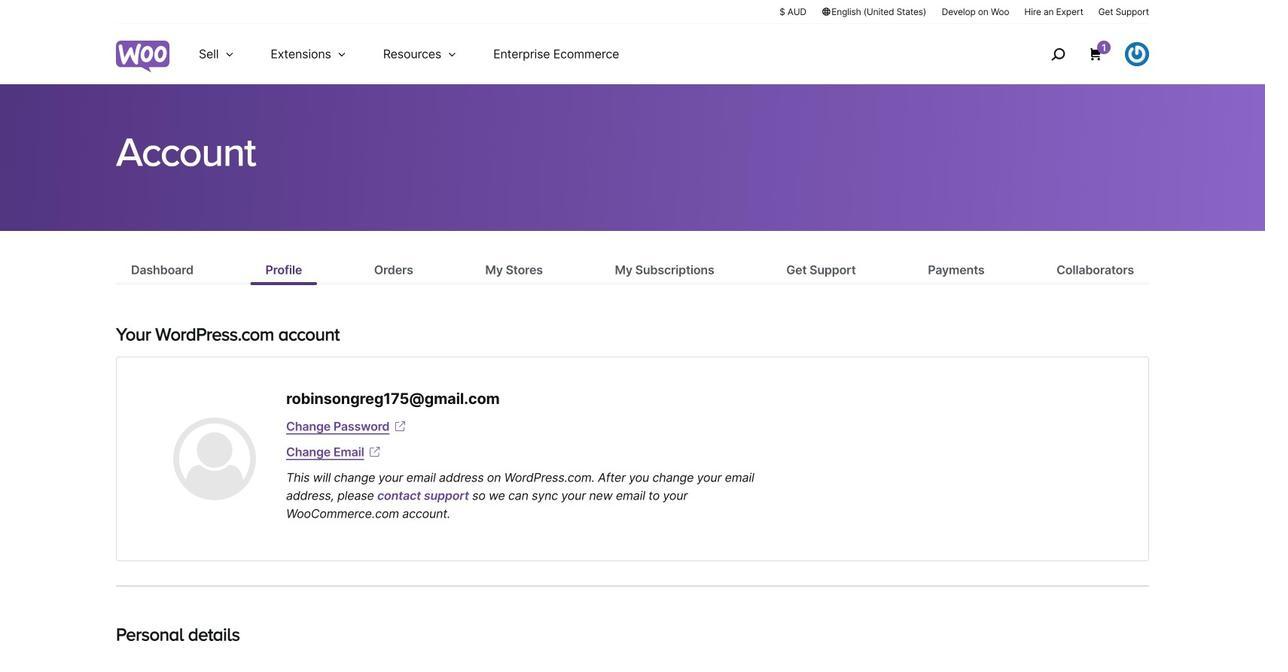 Task type: describe. For each thing, give the bounding box(es) containing it.
open account menu image
[[1126, 42, 1150, 66]]

gravatar image image
[[173, 418, 256, 501]]



Task type: locate. For each thing, give the bounding box(es) containing it.
service navigation menu element
[[1019, 30, 1150, 79]]

search image
[[1046, 42, 1071, 66]]

1 vertical spatial external link image
[[367, 445, 382, 460]]

1 horizontal spatial external link image
[[393, 420, 408, 435]]

0 horizontal spatial external link image
[[367, 445, 382, 460]]

external link image
[[393, 420, 408, 435], [367, 445, 382, 460]]

0 vertical spatial external link image
[[393, 420, 408, 435]]



